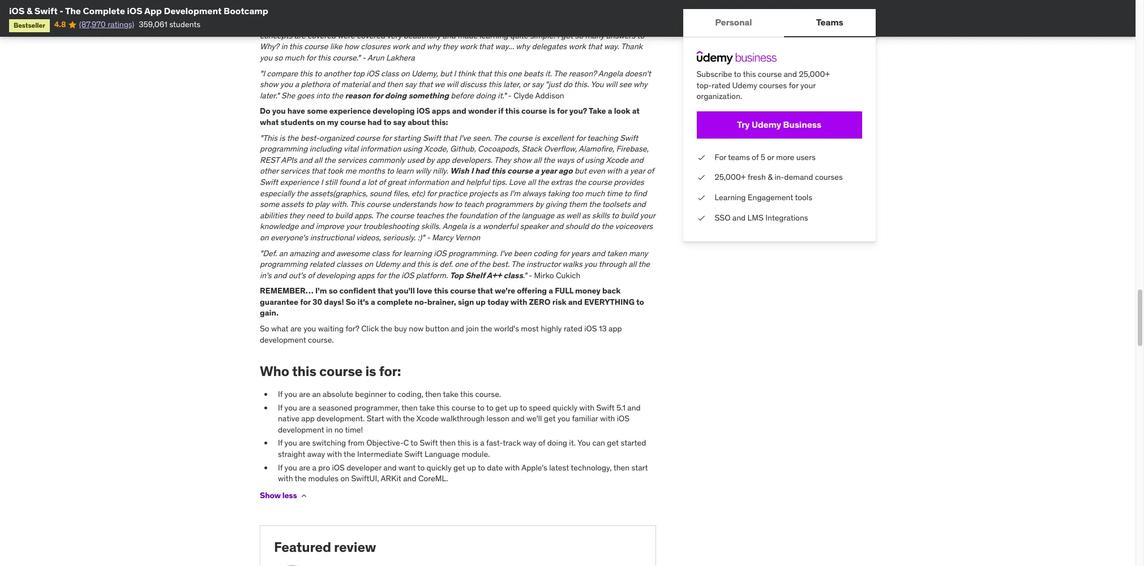 Task type: describe. For each thing, give the bounding box(es) containing it.
before
[[451, 91, 474, 101]]

course down "clyde"
[[522, 106, 547, 116]]

swift left 5.1
[[597, 403, 615, 413]]

been
[[514, 248, 532, 259]]

information inside but even with a year of swift experience i still found a lot of great information and helpful tips. love all the extras the course provides especially the assets(graphics, sound files, etc) for practice projects as i'm always taking too much time to find some assets to play with. this course understands how to teach programmers by giving them the toolsets and abilities they need to build apps. the course teaches the foundation of the language as well as skills to build your knowledge and improve your troubleshooting skills. angela is a wonderful speaker and should do the voiceovers on everyone's instructional videos, seriously. :)" - marcy vernon
[[408, 177, 449, 187]]

show inside "i compare this to another top ios class on udemy, but i think that this one beats it. the reason? angela doesn't show you a plethora of material and then say that we will discuss this later, or say "just do this. you will see why later." she goes into the
[[260, 79, 278, 90]]

closures
[[361, 42, 391, 52]]

i inside . it is like one of those movies that you wish keeps going. whatever concepts are covered were covered very beautifully and made learning quite simple. i got so many answers to why? in this course like how closures work and why they work that way... why delegates work that way. thank you so much for this course." - arun lakhera
[[557, 30, 560, 41]]

to inside subscribe to this course and 25,000+ top‑rated udemy courses for your organization.
[[735, 69, 742, 79]]

2 will from the left
[[606, 79, 617, 90]]

way
[[523, 439, 537, 449]]

to up improve
[[326, 211, 333, 221]]

buy
[[394, 324, 407, 334]]

highly
[[541, 324, 562, 334]]

many inside "def. an amazing and awesome class for learning ios programming. i've been coding for years and taken many programming related classes on udemy and this is def. one of the best. the instructor walks you through all the in's and out's of developing apps for the ios platform.
[[629, 248, 648, 259]]

courses for of
[[331, 8, 359, 18]]

angela inside but even with a year of swift experience i still found a lot of great information and helpful tips. love all the extras the course provides especially the assets(graphics, sound files, etc) for practice projects as i'm always taking too much time to find some assets to play with. this course understands how to teach programmers by giving them the toolsets and abilities they need to build apps. the course teaches the foundation of the language as well as skills to build your knowledge and improve your troubleshooting skills. angela is a wonderful speaker and should do the voiceovers on everyone's instructional videos, seriously. :)" - marcy vernon
[[443, 222, 467, 232]]

this inside "remember… i'm so confident that you'll love this course that we're offering a full money back guarantee for 30 days! so it's a complete no-brainer, sign up today with zero risk and everything to gain. so what are you waiting for? click the buy now button and join the world's most highly rated ios 13 app development course."
[[434, 286, 449, 296]]

up inside "remember… i'm so confident that you'll love this course that we're offering a full money back guarantee for 30 days! so it's a complete no-brainer, sign up today with zero risk and everything to gain. so what are you waiting for? click the buy now button and join the world's most highly rated ios 13 app development course."
[[476, 297, 486, 307]]

with down "switching"
[[327, 450, 342, 460]]

experience inside do you have some experience developing ios apps and wonder if this course is for you? take a look at what students on my course had to say about this:
[[329, 106, 371, 116]]

and inside "i compare this to another top ios class on udemy, but i think that this one beats it. the reason? angela doesn't show you a plethora of material and then say that we will discuss this later, or say "just do this. you will see why later." she goes into the
[[372, 79, 385, 90]]

a left lot
[[362, 177, 366, 187]]

say down beats
[[532, 79, 544, 90]]

and down "i have taken lots of courses on udemy and elsewhere for self learning and i can tell you with all the honesty this is one course which
[[443, 30, 456, 41]]

or inside "i compare this to another top ios class on udemy, but i think that this one beats it. the reason? angela doesn't show you a plethora of material and then say that we will discuss this later, or say "just do this. you will see why later." she goes into the
[[523, 79, 530, 90]]

0 vertical spatial xsmall image
[[697, 152, 706, 163]]

is inside but even with a year of swift experience i still found a lot of great information and helpful tips. love all the extras the course provides especially the assets(graphics, sound files, etc) for practice projects as i'm always taking too much time to find some assets to play with. this course understands how to teach programmers by giving them the toolsets and abilities they need to build apps. the course teaches the foundation of the language as well as skills to build your knowledge and improve your troubleshooting skills. angela is a wonderful speaker and should do the voiceovers on everyone's instructional videos, seriously. :)" - marcy vernon
[[469, 222, 475, 232]]

it. inside if you are an absolute beginner to coding, then take this course. if you are a seasoned programmer, then take this course to to get up to speed quickly with swift 5.1 and native app development. start with the xcode walkthrough lesson and we'll get you familiar with ios development in no time! if you are switching from objective-c to swift then this is a fast-track way of doing it. you can get started straight away with the intermediate swift language module. if you are a pro ios developer and want to quickly get up to date with apple's latest technology, then start with the modules on swiftui, arkit and coreml.
[[569, 439, 576, 449]]

to up need
[[306, 199, 313, 210]]

github,
[[450, 144, 476, 154]]

this inside subscribe to this course and 25,000+ top‑rated udemy courses for your organization.
[[744, 69, 757, 79]]

0 horizontal spatial why
[[427, 42, 441, 52]]

that down udemy,
[[419, 79, 433, 90]]

to left date
[[478, 463, 485, 473]]

0 horizontal spatial 25,000+
[[715, 172, 746, 183]]

for teams of 5 or more users
[[715, 152, 816, 162]]

1 horizontal spatial so
[[346, 297, 356, 307]]

ios right pro
[[332, 463, 345, 473]]

money
[[575, 286, 601, 296]]

goes
[[297, 91, 314, 101]]

you inside "i have taken lots of courses on udemy and elsewhere for self learning and i can tell you with all the honesty this is one course which
[[554, 8, 566, 18]]

ios down 5.1
[[617, 414, 630, 424]]

zero
[[529, 297, 551, 307]]

fast-
[[487, 439, 503, 449]]

course inside if you are an absolute beginner to coding, then take this course. if you are a seasoned programmer, then take this course to to get up to speed quickly with swift 5.1 and native app development. start with the xcode walkthrough lesson and we'll get you familiar with ios development in no time! if you are switching from objective-c to swift then this is a fast-track way of doing it. you can get started straight away with the intermediate swift language module. if you are a pro ios developer and want to quickly get up to date with apple's latest technology, then start with the modules on swiftui, arkit and coreml.
[[452, 403, 476, 413]]

you'll
[[395, 286, 415, 296]]

course inside "i have taken lots of courses on udemy and elsewhere for self learning and i can tell you with all the honesty this is one course which
[[283, 19, 307, 30]]

1 horizontal spatial like
[[434, 19, 446, 30]]

for up 'alamofire,'
[[576, 133, 586, 143]]

for right reason
[[373, 91, 383, 101]]

all down including
[[314, 155, 322, 165]]

swift up the language at bottom left
[[420, 439, 438, 449]]

everyone's
[[271, 233, 308, 243]]

apps inside do you have some experience developing ios apps and wonder if this course is for you? take a look at what students on my course had to say about this:
[[432, 106, 451, 116]]

taken inside "def. an amazing and awesome class for learning ios programming. i've been coding for years and taken many programming related classes on udemy and this is def. one of the best. the instructor walks you through all the in's and out's of developing apps for the ios platform.
[[607, 248, 627, 259]]

ios up 'bestseller'
[[9, 5, 25, 16]]

year inside but even with a year of swift experience i still found a lot of great information and helpful tips. love all the extras the course provides especially the assets(graphics, sound files, etc) for practice projects as i'm always taking too much time to find some assets to play with. this course understands how to teach programmers by giving them the toolsets and abilities they need to build apps. the course teaches the foundation of the language as well as skills to build your knowledge and improve your troubleshooting skills. angela is a wonderful speaker and should do the voiceovers on everyone's instructional videos, seriously. :)" - marcy vernon
[[630, 166, 645, 176]]

0 vertical spatial students
[[169, 19, 201, 30]]

to down toolsets
[[612, 211, 619, 221]]

of right out's
[[308, 271, 315, 281]]

development
[[164, 5, 222, 16]]

one inside "i compare this to another top ios class on udemy, but i think that this one beats it. the reason? angela doesn't show you a plethora of material and then say that we will discuss this later, or say "just do this. you will see why later." she goes into the
[[509, 68, 522, 79]]

one inside "i have taken lots of courses on udemy and elsewhere for self learning and i can tell you with all the honesty this is one course which
[[268, 19, 281, 30]]

your inside subscribe to this course and 25,000+ top‑rated udemy courses for your organization.
[[801, 80, 816, 90]]

show less
[[260, 491, 297, 501]]

1 vertical spatial using
[[585, 155, 604, 165]]

1 year from the left
[[541, 166, 557, 176]]

i
[[522, 8, 524, 18]]

you inside "remember… i'm so confident that you'll love this course that we're offering a full money back guarantee for 30 days! so it's a complete no-brainer, sign up today with zero risk and everything to gain. so what are you waiting for? click the buy now button and join the world's most highly rated ios 13 app development course."
[[304, 324, 316, 334]]

udemy business image
[[697, 51, 777, 65]]

even
[[589, 166, 605, 176]]

one inside "def. an amazing and awesome class for learning ios programming. i've been coding for years and taken many programming related classes on udemy and this is def. one of the best. the instructor walks you through all the in's and out's of developing apps for the ios platform.
[[455, 259, 468, 270]]

commonly
[[369, 155, 405, 165]]

2 horizontal spatial so
[[575, 30, 584, 41]]

teaches
[[416, 211, 444, 221]]

course down the even
[[588, 177, 612, 187]]

you inside if you are an absolute beginner to coding, then take this course. if you are a seasoned programmer, then take this course to to get up to speed quickly with swift 5.1 and native app development. start with the xcode walkthrough lesson and we'll get you familiar with ios development in no time! if you are switching from objective-c to swift then this is a fast-track way of doing it. you can get started straight away with the intermediate swift language module. if you are a pro ios developer and want to quickly get up to date with apple's latest technology, then start with the modules on swiftui, arkit and coreml.
[[578, 439, 591, 449]]

is inside if you are an absolute beginner to coding, then take this course. if you are a seasoned programmer, then take this course to to get up to speed quickly with swift 5.1 and native app development. start with the xcode walkthrough lesson and we'll get you familiar with ios development in no time! if you are switching from objective-c to swift then this is a fast-track way of doing it. you can get started straight away with the intermediate swift language module. if you are a pro ios developer and want to quickly get up to date with apple's latest technology, then start with the modules on swiftui, arkit and coreml.
[[473, 439, 479, 449]]

and right in's
[[274, 271, 287, 281]]

it. inside "i compare this to another top ios class on udemy, but i think that this one beats it. the reason? angela doesn't show you a plethora of material and then say that we will discuss this later, or say "just do this. you will see why later." she goes into the
[[546, 68, 552, 79]]

love
[[417, 286, 432, 296]]

with up familiar
[[580, 403, 595, 413]]

on inside "i compare this to another top ios class on udemy, but i think that this one beats it. the reason? angela doesn't show you a plethora of material and then say that we will discuss this later, or say "just do this. you will see why later." she goes into the
[[401, 68, 410, 79]]

0 horizontal spatial using
[[403, 144, 422, 154]]

then inside "i compare this to another top ios class on udemy, but i think that this one beats it. the reason? angela doesn't show you a plethora of material and then say that we will discuss this later, or say "just do this. you will see why later." she goes into the
[[387, 79, 403, 90]]

delegates
[[532, 42, 567, 52]]

the up you'll
[[388, 271, 400, 281]]

troubleshooting
[[363, 222, 419, 232]]

i've for been
[[500, 248, 512, 259]]

and left join
[[451, 324, 464, 334]]

and up arkit
[[384, 463, 397, 473]]

show less button
[[260, 485, 308, 508]]

0 horizontal spatial so
[[260, 324, 269, 334]]

1 vertical spatial or
[[768, 152, 775, 162]]

skills.
[[421, 222, 441, 232]]

this inside do you have some experience developing ios apps and wonder if this course is for you? take a look at what students on my course had to say about this:
[[506, 106, 520, 116]]

familiar
[[572, 414, 598, 424]]

think
[[458, 68, 476, 79]]

that down the i
[[521, 19, 535, 30]]

ios left 'app'
[[127, 5, 143, 16]]

2 vertical spatial your
[[346, 222, 361, 232]]

understands
[[392, 199, 437, 210]]

it."
[[498, 91, 507, 101]]

udemy
[[372, 8, 395, 18]]

and left "should"
[[550, 222, 564, 232]]

arkit
[[381, 474, 401, 484]]

can inside "i have taken lots of courses on udemy and elsewhere for self learning and i can tell you with all the honesty this is one course which
[[526, 8, 539, 18]]

self
[[462, 8, 475, 18]]

0 horizontal spatial doing
[[385, 91, 407, 101]]

technology,
[[571, 463, 612, 473]]

ios inside "remember… i'm so confident that you'll love this course that we're offering a full money back guarantee for 30 days! so it's a complete no-brainer, sign up today with zero risk and everything to gain. so what are you waiting for? click the buy now button and join the world's most highly rated ios 13 app development course."
[[585, 324, 597, 334]]

in-
[[775, 172, 785, 183]]

information inside "this is the best-organized course for starting swift that i've seen. the course is excellent for teaching swift programming including vital information using xcode, github, cocoapods, stack overflow, alamofire, firebase, rest apis and all the services commonly used by app developers. they show all the ways of using xcode and other services that took me months to learn willy nilly.
[[360, 144, 401, 154]]

of up wonderful
[[500, 211, 507, 221]]

course up vital
[[356, 133, 380, 143]]

a left seasoned
[[312, 403, 317, 413]]

to left coding,
[[388, 390, 396, 400]]

experience inside but even with a year of swift experience i still found a lot of great information and helpful tips. love all the extras the course provides especially the assets(graphics, sound files, etc) for practice projects as i'm always taking too much time to find some assets to play with. this course understands how to teach programmers by giving them the toolsets and abilities they need to build apps. the course teaches the foundation of the language as well as skills to build your knowledge and improve your troubleshooting skills. angela is a wonderful speaker and should do the voiceovers on everyone's instructional videos, seriously. :)" - marcy vernon
[[280, 177, 319, 187]]

swift up '4.8'
[[34, 5, 58, 16]]

"this is the best-organized course for starting swift that i've seen. the course is excellent for teaching swift programming including vital information using xcode, github, cocoapods, stack overflow, alamofire, firebase, rest apis and all the services commonly used by app developers. they show all the ways of using xcode and other services that took me months to learn willy nilly.
[[260, 133, 649, 176]]

course. inside "remember… i'm so confident that you'll love this course that we're offering a full money back guarantee for 30 days! so it's a complete no-brainer, sign up today with zero risk and everything to gain. so what are you waiting for? click the buy now button and join the world's most highly rated ios 13 app development course."
[[308, 335, 334, 345]]

is right the "this at the left top of page
[[279, 133, 285, 143]]

tips.
[[492, 177, 507, 187]]

1 horizontal spatial quickly
[[553, 403, 578, 413]]

ios up def.
[[434, 248, 447, 259]]

this
[[350, 199, 365, 210]]

1 vertical spatial up
[[509, 403, 518, 413]]

do inside "i compare this to another top ios class on udemy, but i think that this one beats it. the reason? angela doesn't show you a plethora of material and then say that we will discuss this later, or say "just do this. you will see why later." she goes into the
[[563, 79, 572, 90]]

developer
[[347, 463, 382, 473]]

the up always
[[538, 177, 549, 187]]

an inside "def. an amazing and awesome class for learning ios programming. i've been coding for years and taken many programming related classes on udemy and this is def. one of the best. the instructor walks you through all the in's and out's of developing apps for the ios platform.
[[279, 248, 288, 259]]

"just
[[546, 79, 562, 90]]

full
[[555, 286, 574, 296]]

and right 5.1
[[628, 403, 641, 413]]

of inside if you are an absolute beginner to coding, then take this course. if you are a seasoned programmer, then take this course to to get up to speed quickly with swift 5.1 and native app development. start with the xcode walkthrough lesson and we'll get you familiar with ios development in no time! if you are switching from objective-c to swift then this is a fast-track way of doing it. you can get started straight away with the intermediate swift language module. if you are a pro ios developer and want to quickly get up to date with apple's latest technology, then start with the modules on swiftui, arkit and coreml.
[[539, 439, 546, 449]]

practice
[[439, 188, 467, 199]]

of inside "this is the best-organized course for starting swift that i've seen. the course is excellent for teaching swift programming including vital information using xcode, github, cocoapods, stack overflow, alamofire, firebase, rest apis and all the services commonly used by app developers. they show all the ways of using xcode and other services that took me months to learn willy nilly.
[[576, 155, 583, 165]]

teams
[[729, 152, 751, 162]]

apps inside "def. an amazing and awesome class for learning ios programming. i've been coding for years and taken many programming related classes on udemy and this is def. one of the best. the instructor walks you through all the in's and out's of developing apps for the ios platform.
[[357, 271, 375, 281]]

udemy,
[[412, 68, 438, 79]]

then right coding,
[[425, 390, 441, 400]]

to right c
[[411, 439, 418, 449]]

doesn't
[[625, 68, 651, 79]]

to down provides
[[624, 188, 632, 199]]

xsmall image for sso
[[697, 213, 706, 224]]

in inside . it is like one of those movies that you wish keeps going. whatever concepts are covered were covered very beautifully and made learning quite simple. i got so many answers to why? in this course like how closures work and why they work that way... why delegates work that way. thank you so much for this course." - arun lakhera
[[281, 42, 288, 52]]

the left buy
[[381, 324, 393, 334]]

and right 'udemy'
[[397, 8, 411, 18]]

by inside "this is the best-organized course for starting swift that i've seen. the course is excellent for teaching swift programming including vital information using xcode, github, cocoapods, stack overflow, alamofire, firebase, rest apis and all the services commonly used by app developers. they show all the ways of using xcode and other services that took me months to learn willy nilly.
[[426, 155, 435, 165]]

that left way.
[[588, 42, 602, 52]]

learning inside "def. an amazing and awesome class for learning ios programming. i've been coding for years and taken many programming related classes on udemy and this is def. one of the best. the instructor walks you through all the in's and out's of developing apps for the ios platform.
[[403, 248, 432, 259]]

skills
[[592, 211, 610, 221]]

some inside but even with a year of swift experience i still found a lot of great information and helpful tips. love all the extras the course provides especially the assets(graphics, sound files, etc) for practice projects as i'm always taking too much time to find some assets to play with. this course understands how to teach programmers by giving them the toolsets and abilities they need to build apps. the course teaches the foundation of the language as well as skills to build your knowledge and improve your troubleshooting skills. angela is a wonderful speaker and should do the voiceovers on everyone's instructional videos, seriously. :)" - marcy vernon
[[260, 199, 279, 210]]

with inside "i have taken lots of courses on udemy and elsewhere for self learning and i can tell you with all the honesty this is one course which
[[568, 8, 583, 18]]

of inside . it is like one of those movies that you wish keeps going. whatever concepts are covered were covered very beautifully and made learning quite simple. i got so many answers to why? in this course like how closures work and why they work that way... why delegates work that way. thank you so much for this course." - arun lakhera
[[463, 19, 470, 30]]

i'm inside but even with a year of swift experience i still found a lot of great information and helpful tips. love all the extras the course provides especially the assets(graphics, sound files, etc) for practice projects as i'm always taking too much time to find some assets to play with. this course understands how to teach programmers by giving them the toolsets and abilities they need to build apps. the course teaches the foundation of the language as well as skills to build your knowledge and improve your troubleshooting skills. angela is a wonderful speaker and should do the voiceovers on everyone's instructional videos, seriously. :)" - marcy vernon
[[510, 188, 521, 199]]

to up lesson
[[487, 403, 494, 413]]

a left pro
[[312, 463, 317, 473]]

are inside . it is like one of those movies that you wish keeps going. whatever concepts are covered were covered very beautifully and made learning quite simple. i got so many answers to why? in this course like how closures work and why they work that way... why delegates work that way. thank you so much for this course." - arun lakhera
[[295, 30, 306, 41]]

business
[[784, 119, 822, 130]]

one inside . it is like one of those movies that you wish keeps going. whatever concepts are covered were covered very beautifully and made learning quite simple. i got so many answers to why? in this course like how closures work and why they work that way... why delegates work that way. thank you so much for this course." - arun lakhera
[[448, 19, 461, 30]]

the up the too on the top of the page
[[575, 177, 586, 187]]

ios up you'll
[[402, 271, 414, 281]]

clyde
[[514, 91, 534, 101]]

i'm inside "remember… i'm so confident that you'll love this course that we're offering a full money back guarantee for 30 days! so it's a complete no-brainer, sign up today with zero risk and everything to gain. so what are you waiting for? click the buy now button and join the world's most highly rated ios 13 app development course."
[[315, 286, 327, 296]]

start
[[367, 414, 384, 424]]

plethora
[[301, 79, 330, 90]]

with up show less button
[[278, 474, 293, 484]]

with.
[[331, 199, 348, 210]]

platform.
[[416, 271, 448, 281]]

1 horizontal spatial your
[[640, 211, 656, 221]]

all inside but even with a year of swift experience i still found a lot of great information and helpful tips. love all the extras the course provides especially the assets(graphics, sound files, etc) for practice projects as i'm always taking too much time to find some assets to play with. this course understands how to teach programmers by giving them the toolsets and abilities they need to build apps. the course teaches the foundation of the language as well as skills to build your knowledge and improve your troubleshooting skills. angela is a wonderful speaker and should do the voiceovers on everyone's instructional videos, seriously. :)" - marcy vernon
[[528, 177, 536, 187]]

wonder
[[468, 106, 497, 116]]

is left the for:
[[366, 363, 376, 381]]

subscribe
[[697, 69, 733, 79]]

to up we'll
[[520, 403, 527, 413]]

.
[[416, 19, 417, 30]]

swift down c
[[405, 450, 423, 460]]

a left full
[[549, 286, 553, 296]]

4.8
[[54, 19, 66, 30]]

on inside do you have some experience developing ios apps and wonder if this course is for you? take a look at what students on my course had to say about this:
[[316, 117, 326, 127]]

get down speed
[[544, 414, 556, 424]]

"def.
[[260, 248, 277, 259]]

xcode inside if you are an absolute beginner to coding, then take this course. if you are a seasoned programmer, then take this course to to get up to speed quickly with swift 5.1 and native app development. start with the xcode walkthrough lesson and we'll get you familiar with ios development in no time! if you are switching from objective-c to swift then this is a fast-track way of doing it. you can get started straight away with the intermediate swift language module. if you are a pro ios developer and want to quickly get up to date with apple's latest technology, then start with the modules on swiftui, arkit and coreml.
[[417, 414, 439, 424]]

mirko
[[534, 271, 554, 281]]

pro
[[318, 463, 330, 473]]

to inside . it is like one of those movies that you wish keeps going. whatever concepts are covered were covered very beautifully and made learning quite simple. i got so many answers to why? in this course like how closures work and why they work that way... why delegates work that way. thank you so much for this course." - arun lakhera
[[637, 30, 645, 41]]

it
[[419, 19, 424, 30]]

instructor
[[527, 259, 561, 270]]

all down stack
[[534, 155, 542, 165]]

developers.
[[452, 155, 493, 165]]

lesson
[[487, 414, 510, 424]]

learning engagement tools
[[715, 193, 813, 203]]

the up '4.8'
[[65, 5, 81, 16]]

to inside do you have some experience developing ios apps and wonder if this course is for you? take a look at what students on my course had to say about this:
[[384, 117, 392, 127]]

development inside "remember… i'm so confident that you'll love this course that we're offering a full money back guarantee for 30 days! so it's a complete no-brainer, sign up today with zero risk and everything to gain. so what are you waiting for? click the buy now button and join the world's most highly rated ios 13 app development course."
[[260, 335, 306, 345]]

for inside do you have some experience developing ios apps and wonder if this course is for you? take a look at what students on my course had to say about this:
[[557, 106, 568, 116]]

more
[[777, 152, 795, 162]]

for down seriously. on the top
[[392, 248, 401, 259]]

1 vertical spatial services
[[281, 166, 310, 176]]

0 vertical spatial take
[[443, 390, 459, 400]]

this inside "def. an amazing and awesome class for learning ios programming. i've been coding for years and taken many programming related classes on udemy and this is def. one of the best. the instructor walks you through all the in's and out's of developing apps for the ios platform.
[[417, 259, 430, 270]]

nilly.
[[433, 166, 448, 176]]

join
[[466, 324, 479, 334]]

1 horizontal spatial why
[[516, 42, 530, 52]]

then up the language at bottom left
[[440, 439, 456, 449]]

another
[[324, 68, 351, 79]]

and down need
[[301, 222, 314, 232]]

udemy inside subscribe to this course and 25,000+ top‑rated udemy courses for your organization.
[[733, 80, 758, 90]]

a left fast-
[[480, 439, 485, 449]]

later."
[[260, 91, 280, 101]]

and up 'related'
[[321, 248, 334, 259]]

course."
[[333, 53, 361, 63]]

and left we'll
[[512, 414, 525, 424]]

giving
[[546, 199, 567, 210]]

a up always
[[535, 166, 539, 176]]

doing inside if you are an absolute beginner to coding, then take this course. if you are a seasoned programmer, then take this course to to get up to speed quickly with swift 5.1 and native app development. start with the xcode walkthrough lesson and we'll get you familiar with ios development in no time! if you are switching from objective-c to swift then this is a fast-track way of doing it. you can get started straight away with the intermediate swift language module. if you are a pro ios developer and want to quickly get up to date with apple's latest technology, then start with the modules on swiftui, arkit and coreml.
[[548, 439, 568, 449]]

seen.
[[473, 133, 492, 143]]

1 vertical spatial take
[[420, 403, 435, 413]]

the up "shelf"
[[479, 259, 490, 270]]

want
[[399, 463, 416, 473]]

for inside subscribe to this course and 25,000+ top‑rated udemy courses for your organization.
[[790, 80, 799, 90]]

that up discuss
[[478, 68, 492, 79]]

firebase,
[[617, 144, 649, 154]]

and left the i
[[507, 8, 521, 18]]

that up "complete" at the bottom of the page
[[378, 286, 393, 296]]

2 horizontal spatial as
[[582, 211, 590, 221]]

- up '4.8'
[[60, 5, 63, 16]]

a right it's
[[371, 297, 375, 307]]

and down wish
[[451, 177, 464, 187]]

and down full
[[569, 297, 583, 307]]

no
[[335, 425, 343, 435]]

and down find
[[633, 199, 646, 210]]

that up github,
[[443, 133, 457, 143]]

the right teaches
[[446, 211, 458, 221]]

0 horizontal spatial &
[[27, 5, 32, 16]]

by inside but even with a year of swift experience i still found a lot of great information and helpful tips. love all the extras the course provides especially the assets(graphics, sound files, etc) for practice projects as i'm always taking too much time to find some assets to play with. this course understands how to teach programmers by giving them the toolsets and abilities they need to build apps. the course teaches the foundation of the language as well as skills to build your knowledge and improve your troubleshooting skills. angela is a wonderful speaker and should do the voiceovers on everyone's instructional videos, seriously. :)" - marcy vernon
[[536, 199, 544, 210]]

xsmall image for 25,000+
[[697, 172, 706, 183]]

they inside but even with a year of swift experience i still found a lot of great information and helpful tips. love all the extras the course provides especially the assets(graphics, sound files, etc) for practice projects as i'm always taking too much time to find some assets to play with. this course understands how to teach programmers by giving them the toolsets and abilities they need to build apps. the course teaches the foundation of the language as well as skills to build your knowledge and improve your troubleshooting skills. angela is a wonderful speaker and should do the voiceovers on everyone's instructional videos, seriously. :)" - marcy vernon
[[289, 211, 305, 221]]

me
[[345, 166, 356, 176]]

swift up xcode,
[[423, 133, 441, 143]]

speaker
[[520, 222, 548, 232]]

1 horizontal spatial &
[[768, 172, 773, 183]]

1 vertical spatial had
[[475, 166, 490, 176]]

the inside "def. an amazing and awesome class for learning ios programming. i've been coding for years and taken many programming related classes on udemy and this is def. one of the best. the instructor walks you through all the in's and out's of developing apps for the ios platform.
[[512, 259, 525, 270]]

on inside but even with a year of swift experience i still found a lot of great information and helpful tips. love all the extras the course provides especially the assets(graphics, sound files, etc) for practice projects as i'm always taking too much time to find some assets to play with. this course understands how to teach programmers by giving them the toolsets and abilities they need to build apps. the course teaches the foundation of the language as well as skills to build your knowledge and improve your troubleshooting skills. angela is a wonderful speaker and should do the voiceovers on everyone's instructional videos, seriously. :)" - marcy vernon
[[260, 233, 269, 243]]

- inside . it is like one of those movies that you wish keeps going. whatever concepts are covered were covered very beautifully and made learning quite simple. i got so many answers to why? in this course like how closures work and why they work that way... why delegates work that way. thank you so much for this course." - arun lakhera
[[362, 53, 366, 63]]

then down coding,
[[402, 403, 418, 413]]

course up stack
[[509, 133, 533, 143]]

with right date
[[505, 463, 520, 473]]

0 horizontal spatial quickly
[[427, 463, 452, 473]]

course up love
[[508, 166, 533, 176]]

xsmall image for learning
[[697, 193, 706, 204]]

for:
[[379, 363, 401, 381]]

say down udemy,
[[405, 79, 417, 90]]

13
[[599, 324, 607, 334]]

course inside subscribe to this course and 25,000+ top‑rated udemy courses for your organization.
[[759, 69, 783, 79]]

teams button
[[785, 9, 876, 36]]

a inside "i compare this to another top ios class on udemy, but i think that this one beats it. the reason? angela doesn't show you a plethora of material and then say that we will discuss this later, or say "just do this. you will see why later." she goes into the
[[295, 79, 299, 90]]

walkthrough
[[441, 414, 485, 424]]

beautifully
[[404, 30, 441, 41]]

amazing
[[290, 248, 319, 259]]

date
[[487, 463, 503, 473]]

xsmall image inside show less button
[[299, 492, 308, 501]]

rated
[[564, 324, 583, 334]]

who this course is for:
[[260, 363, 401, 381]]

apps.
[[354, 211, 374, 221]]

toolsets
[[602, 199, 631, 210]]

show inside "this is the best-organized course for starting swift that i've seen. the course is excellent for teaching swift programming including vital information using xcode, github, cocoapods, stack overflow, alamofire, firebase, rest apis and all the services commonly used by app developers. they show all the ways of using xcode and other services that took me months to learn willy nilly.
[[513, 155, 532, 165]]

get left started
[[607, 439, 619, 449]]

developing inside "def. an amazing and awesome class for learning ios programming. i've been coding for years and taken many programming related classes on udemy and this is def. one of the best. the instructor walks you through all the in's and out's of developing apps for the ios platform.
[[317, 271, 356, 281]]

and right apis
[[299, 155, 312, 165]]

for up "complete" at the bottom of the page
[[377, 271, 386, 281]]

with right familiar
[[600, 414, 615, 424]]

the down coding,
[[403, 414, 415, 424]]

them
[[569, 199, 587, 210]]

the up assets
[[297, 188, 308, 199]]

organization.
[[697, 91, 743, 101]]

1 vertical spatial udemy
[[752, 119, 782, 130]]

she
[[281, 91, 295, 101]]

tools
[[796, 193, 813, 203]]

and down "want"
[[403, 474, 417, 484]]

how inside but even with a year of swift experience i still found a lot of great information and helpful tips. love all the extras the course provides especially the assets(graphics, sound files, etc) for practice projects as i'm always taking too much time to find some assets to play with. this course understands how to teach programmers by giving them the toolsets and abilities they need to build apps. the course teaches the foundation of the language as well as skills to build your knowledge and improve your troubleshooting skills. angela is a wonderful speaker and should do the voiceovers on everyone's instructional videos, seriously. :)" - marcy vernon
[[439, 199, 453, 210]]

started
[[621, 439, 646, 449]]



Task type: locate. For each thing, give the bounding box(es) containing it.
later,
[[504, 79, 521, 90]]

experience up assets
[[280, 177, 319, 187]]

0 horizontal spatial services
[[281, 166, 310, 176]]

1 vertical spatial what
[[271, 324, 289, 334]]

1 "i from the top
[[260, 8, 265, 18]]

programming inside "this is the best-organized course for starting swift that i've seen. the course is excellent for teaching swift programming including vital information using xcode, github, cocoapods, stack overflow, alamofire, firebase, rest apis and all the services commonly used by app developers. they show all the ways of using xcode and other services that took me months to learn willy nilly.
[[260, 144, 308, 154]]

i left the got
[[557, 30, 560, 41]]

to up the walkthrough
[[478, 403, 485, 413]]

with up keeps
[[568, 8, 583, 18]]

with right 'start'
[[386, 414, 401, 424]]

improve
[[316, 222, 344, 232]]

2 horizontal spatial work
[[569, 42, 586, 52]]

"i for "i compare this to another top ios class on udemy, but i think that this one beats it. the reason? angela doesn't show you a plethora of material and then say that we will discuss this later, or say "just do this. you will see why later." she goes into the
[[260, 68, 265, 79]]

1 horizontal spatial much
[[585, 188, 605, 199]]

programming up out's
[[260, 259, 308, 270]]

some inside do you have some experience developing ios apps and wonder if this course is for you? take a look at what students on my course had to say about this:
[[307, 106, 328, 116]]

2 if from the top
[[278, 403, 283, 413]]

i'm
[[510, 188, 521, 199], [315, 286, 327, 296]]

voiceovers
[[615, 222, 653, 232]]

on inside "i have taken lots of courses on udemy and elsewhere for self learning and i can tell you with all the honesty this is one course which
[[361, 8, 370, 18]]

walks
[[563, 259, 583, 270]]

2 vertical spatial xsmall image
[[697, 213, 706, 224]]

courses inside "i have taken lots of courses on udemy and elsewhere for self learning and i can tell you with all the honesty this is one course which
[[331, 8, 359, 18]]

in inside if you are an absolute beginner to coding, then take this course. if you are a seasoned programmer, then take this course to to get up to speed quickly with swift 5.1 and native app development. start with the xcode walkthrough lesson and we'll get you familiar with ios development in no time! if you are switching from objective-c to swift then this is a fast-track way of doing it. you can get started straight away with the intermediate swift language module. if you are a pro ios developer and want to quickly get up to date with apple's latest technology, then start with the modules on swiftui, arkit and coreml.
[[326, 425, 333, 435]]

1 vertical spatial apps
[[357, 271, 375, 281]]

0 vertical spatial how
[[344, 42, 359, 52]]

0 vertical spatial an
[[279, 248, 288, 259]]

2 vertical spatial so
[[329, 286, 338, 296]]

i've up github,
[[459, 133, 471, 143]]

0 horizontal spatial like
[[330, 42, 342, 52]]

the right join
[[481, 324, 492, 334]]

i've for seen.
[[459, 133, 471, 143]]

seriously.
[[383, 233, 416, 243]]

it's
[[358, 297, 369, 307]]

why inside "i compare this to another top ios class on udemy, but i think that this one beats it. the reason? angela doesn't show you a plethora of material and then say that we will discuss this later, or say "just do this. you will see why later." she goes into the
[[634, 79, 648, 90]]

or right the 5
[[768, 152, 775, 162]]

you inside "def. an amazing and awesome class for learning ios programming. i've been coding for years and taken many programming related classes on udemy and this is def. one of the best. the instructor walks you through all the in's and out's of developing apps for the ios platform.
[[585, 259, 597, 270]]

much inside . it is like one of those movies that you wish keeps going. whatever concepts are covered were covered very beautifully and made learning quite simple. i got so many answers to why? in this course like how closures work and why they work that way... why delegates work that way. thank you so much for this course." - arun lakhera
[[285, 53, 304, 63]]

- right ."
[[529, 271, 532, 281]]

what inside "remember… i'm so confident that you'll love this course that we're offering a full money back guarantee for 30 days! so it's a complete no-brainer, sign up today with zero risk and everything to gain. so what are you waiting for? click the buy now button and join the world's most highly rated ios 13 app development course."
[[271, 324, 289, 334]]

1 vertical spatial have
[[288, 106, 305, 116]]

courses inside subscribe to this course and 25,000+ top‑rated udemy courses for your organization.
[[760, 80, 788, 90]]

0 horizontal spatial apps
[[357, 271, 375, 281]]

apple's
[[522, 463, 548, 473]]

5
[[761, 152, 766, 162]]

25,000+ fresh & in-demand courses
[[715, 172, 844, 183]]

ways
[[557, 155, 574, 165]]

a up provides
[[624, 166, 628, 176]]

for inside . it is like one of those movies that you wish keeps going. whatever concepts are covered were covered very beautifully and made learning quite simple. i got so many answers to why? in this course like how closures work and why they work that way... why delegates work that way. thank you so much for this course." - arun lakhera
[[306, 53, 316, 63]]

you
[[591, 79, 604, 90], [578, 439, 591, 449]]

2 covered from the left
[[357, 30, 385, 41]]

do down skills
[[591, 222, 600, 232]]

1 build from the left
[[335, 211, 353, 221]]

i left think
[[454, 68, 456, 79]]

is inside "def. an amazing and awesome class for learning ios programming. i've been coding for years and taken many programming related classes on udemy and this is def. one of the best. the instructor walks you through all the in's and out's of developing apps for the ios platform.
[[432, 259, 438, 270]]

1 if from the top
[[278, 390, 283, 400]]

modules
[[308, 474, 339, 484]]

the inside but even with a year of swift experience i still found a lot of great information and helpful tips. love all the extras the course provides especially the assets(graphics, sound files, etc) for practice projects as i'm always taking too much time to find some assets to play with. this course understands how to teach programmers by giving them the toolsets and abilities they need to build apps. the course teaches the foundation of the language as well as skills to build your knowledge and improve your troubleshooting skills. angela is a wonderful speaker and should do the voiceovers on everyone's instructional videos, seriously. :)" - marcy vernon
[[375, 211, 389, 221]]

waiting
[[318, 324, 344, 334]]

of right the ways
[[576, 155, 583, 165]]

"i inside "i compare this to another top ios class on udemy, but i think that this one beats it. the reason? angela doesn't show you a plethora of material and then say that we will discuss this later, or say "just do this. you will see why later." she goes into the
[[260, 68, 265, 79]]

a inside do you have some experience developing ios apps and wonder if this course is for you? take a look at what students on my course had to say about this:
[[608, 106, 613, 116]]

"i have taken lots of courses on udemy and elsewhere for self learning and i can tell you with all the honesty this is one course which
[[260, 8, 651, 30]]

time
[[607, 188, 623, 199]]

1 vertical spatial some
[[260, 199, 279, 210]]

and up through
[[592, 248, 605, 259]]

so left it's
[[346, 297, 356, 307]]

less
[[282, 491, 297, 501]]

1 horizontal spatial courses
[[760, 80, 788, 90]]

class inside "i compare this to another top ios class on udemy, but i think that this one beats it. the reason? angela doesn't show you a plethora of material and then say that we will discuss this later, or say "just do this. you will see why later." she goes into the
[[381, 68, 399, 79]]

now
[[409, 324, 424, 334]]

the down 'programmers'
[[508, 211, 520, 221]]

try
[[738, 119, 750, 130]]

2 build from the left
[[621, 211, 638, 221]]

apps
[[432, 106, 451, 116], [357, 271, 375, 281]]

2 "i from the top
[[260, 68, 265, 79]]

0 vertical spatial xcode
[[606, 155, 629, 165]]

0 horizontal spatial or
[[523, 79, 530, 90]]

coding,
[[398, 390, 424, 400]]

0 horizontal spatial they
[[289, 211, 305, 221]]

learning
[[477, 8, 505, 18], [480, 30, 508, 41], [403, 248, 432, 259]]

1 vertical spatial but
[[575, 166, 587, 176]]

starting
[[394, 133, 421, 143]]

angela inside "i compare this to another top ios class on udemy, but i think that this one beats it. the reason? angela doesn't show you a plethora of material and then say that we will discuss this later, or say "just do this. you will see why later." she goes into the
[[599, 68, 623, 79]]

0 vertical spatial or
[[523, 79, 530, 90]]

0 horizontal spatial experience
[[280, 177, 319, 187]]

and down firebase,
[[630, 155, 644, 165]]

show
[[260, 79, 278, 90], [513, 155, 532, 165]]

1 horizontal spatial as
[[557, 211, 565, 221]]

i've
[[459, 133, 471, 143], [500, 248, 512, 259]]

best.
[[492, 259, 510, 270]]

on down awesome
[[364, 259, 373, 270]]

experience
[[329, 106, 371, 116], [280, 177, 319, 187]]

the down skills
[[602, 222, 614, 232]]

teaching
[[588, 133, 618, 143]]

course up sign
[[450, 286, 476, 296]]

abilities
[[260, 211, 287, 221]]

1 will from the left
[[447, 79, 458, 90]]

but even with a year of swift experience i still found a lot of great information and helpful tips. love all the extras the course provides especially the assets(graphics, sound files, etc) for practice projects as i'm always taking too much time to find some assets to play with. this course understands how to teach programmers by giving them the toolsets and abilities they need to build apps. the course teaches the foundation of the language as well as skills to build your knowledge and improve your troubleshooting skills. angela is a wonderful speaker and should do the voiceovers on everyone's instructional videos, seriously. :)" - marcy vernon
[[260, 166, 656, 243]]

like
[[434, 19, 446, 30], [330, 42, 342, 52]]

all right through
[[629, 259, 637, 270]]

to inside "i compare this to another top ios class on udemy, but i think that this one beats it. the reason? angela doesn't show you a plethora of material and then say that we will discuss this later, or say "just do this. you will see why later." she goes into the
[[315, 68, 322, 79]]

1 horizontal spatial will
[[606, 79, 617, 90]]

to down udemy business "image"
[[735, 69, 742, 79]]

1 programming from the top
[[260, 144, 308, 154]]

0 vertical spatial &
[[27, 5, 32, 16]]

is inside . it is like one of those movies that you wish keeps going. whatever concepts are covered were covered very beautifully and made learning quite simple. i got so many answers to why? in this course like how closures work and why they work that way... why delegates work that way. thank you so much for this course." - arun lakhera
[[426, 19, 432, 30]]

concepts
[[260, 30, 293, 41]]

and inside do you have some experience developing ios apps and wonder if this course is for you? take a look at what students on my course had to say about this:
[[452, 106, 467, 116]]

answers
[[606, 30, 636, 41]]

demand
[[785, 172, 814, 183]]

0 vertical spatial quickly
[[553, 403, 578, 413]]

2 xsmall image from the top
[[697, 193, 706, 204]]

show
[[260, 491, 281, 501]]

tab list
[[684, 9, 876, 37]]

you inside "i compare this to another top ios class on udemy, but i think that this one beats it. the reason? angela doesn't show you a plethora of material and then say that we will discuss this later, or say "just do this. you will see why later." she goes into the
[[280, 79, 293, 90]]

much right the too on the top of the page
[[585, 188, 605, 199]]

0 vertical spatial your
[[801, 80, 816, 90]]

1 vertical spatial so
[[274, 53, 283, 63]]

but up 'we'
[[440, 68, 452, 79]]

an left absolute
[[312, 390, 321, 400]]

0 horizontal spatial courses
[[331, 8, 359, 18]]

most
[[521, 324, 539, 334]]

0 horizontal spatial xsmall image
[[299, 492, 308, 501]]

of left the 5
[[753, 152, 759, 162]]

if
[[499, 106, 504, 116]]

1 vertical spatial so
[[260, 324, 269, 334]]

i've inside "this is the best-organized course for starting swift that i've seen. the course is excellent for teaching swift programming including vital information using xcode, github, cocoapods, stack overflow, alamofire, firebase, rest apis and all the services commonly used by app developers. they show all the ways of using xcode and other services that took me months to learn willy nilly.
[[459, 133, 471, 143]]

1 vertical spatial xsmall image
[[299, 492, 308, 501]]

an inside if you are an absolute beginner to coding, then take this course. if you are a seasoned programmer, then take this course to to get up to speed quickly with swift 5.1 and native app development. start with the xcode walkthrough lesson and we'll get you familiar with ios development in no time! if you are switching from objective-c to swift then this is a fast-track way of doing it. you can get started straight away with the intermediate swift language module. if you are a pro ios developer and want to quickly get up to date with apple's latest technology, then start with the modules on swiftui, arkit and coreml.
[[312, 390, 321, 400]]

1 horizontal spatial do
[[591, 222, 600, 232]]

year up provides
[[630, 166, 645, 176]]

udemy inside "def. an amazing and awesome class for learning ios programming. i've been coding for years and taken many programming related classes on udemy and this is def. one of the best. the instructor walks you through all the in's and out's of developing apps for the ios platform.
[[375, 259, 400, 270]]

do
[[260, 106, 271, 116]]

compare
[[267, 68, 298, 79]]

0 vertical spatial angela
[[599, 68, 623, 79]]

some up "abilities"
[[260, 199, 279, 210]]

the inside "i compare this to another top ios class on udemy, but i think that this one beats it. the reason? angela doesn't show you a plethora of material and then say that we will discuss this later, or say "just do this. you will see why later." she goes into the
[[332, 91, 343, 101]]

1 horizontal spatial services
[[338, 155, 367, 165]]

subscribe to this course and 25,000+ top‑rated udemy courses for your organization.
[[697, 69, 831, 101]]

and up you'll
[[402, 259, 415, 270]]

4 if from the top
[[278, 463, 283, 473]]

1 vertical spatial students
[[281, 117, 314, 127]]

0 vertical spatial it.
[[546, 68, 552, 79]]

1 horizontal spatial but
[[575, 166, 587, 176]]

0 vertical spatial by
[[426, 155, 435, 165]]

0 vertical spatial you
[[591, 79, 604, 90]]

1 vertical spatial course.
[[476, 390, 501, 400]]

etc)
[[412, 188, 425, 199]]

0 vertical spatial in
[[281, 42, 288, 52]]

courses for demand
[[816, 172, 844, 183]]

the inside "i have taken lots of courses on udemy and elsewhere for self learning and i can tell you with all the honesty this is one course which
[[595, 8, 606, 18]]

0 vertical spatial developing
[[373, 106, 415, 116]]

that left way...
[[479, 42, 493, 52]]

for up walks
[[560, 248, 569, 259]]

ios inside do you have some experience developing ios apps and wonder if this course is for you? take a look at what students on my course had to say about this:
[[417, 106, 430, 116]]

2 vertical spatial up
[[467, 463, 476, 473]]

0 horizontal spatial taken
[[285, 8, 305, 18]]

1 covered from the left
[[308, 30, 336, 41]]

many down voiceovers
[[629, 248, 648, 259]]

an right "def.
[[279, 248, 288, 259]]

the down from
[[344, 450, 356, 460]]

build
[[335, 211, 353, 221], [621, 211, 638, 221]]

1 vertical spatial quickly
[[427, 463, 452, 473]]

developing
[[373, 106, 415, 116], [317, 271, 356, 281]]

had inside do you have some experience developing ios apps and wonder if this course is for you? take a look at what students on my course had to say about this:
[[368, 117, 382, 127]]

25,000+ inside subscribe to this course and 25,000+ top‑rated udemy courses for your organization.
[[800, 69, 831, 79]]

all inside "def. an amazing and awesome class for learning ios programming. i've been coding for years and taken many programming related classes on udemy and this is def. one of the best. the instructor walks you through all the in's and out's of developing apps for the ios platform.
[[629, 259, 637, 270]]

always
[[522, 188, 546, 199]]

excellent
[[542, 133, 574, 143]]

0 horizontal spatial as
[[500, 188, 508, 199]]

course up "troubleshooting"
[[390, 211, 414, 221]]

2 vertical spatial udemy
[[375, 259, 400, 270]]

your up business
[[801, 80, 816, 90]]

shelf
[[466, 271, 485, 281]]

swift down other
[[260, 177, 278, 187]]

course inside . it is like one of those movies that you wish keeps going. whatever concepts are covered were covered very beautifully and made learning quite simple. i got so many answers to why? in this course like how closures work and why they work that way... why delegates work that way. thank you so much for this course." - arun lakhera
[[304, 42, 328, 52]]

tab list containing personal
[[684, 9, 876, 37]]

remember… i'm so confident that you'll love this course that we're offering a full money back guarantee for 30 days! so it's a complete no-brainer, sign up today with zero risk and everything to gain. so what are you waiting for? click the buy now button and join the world's most highly rated ios 13 app development course.
[[260, 286, 645, 345]]

1 vertical spatial xsmall image
[[697, 193, 706, 204]]

0 vertical spatial like
[[434, 19, 446, 30]]

of inside "i have taken lots of courses on udemy and elsewhere for self learning and i can tell you with all the honesty this is one course which
[[322, 8, 329, 18]]

lakhera
[[386, 53, 415, 63]]

intermediate
[[357, 450, 403, 460]]

i down developers.
[[471, 166, 474, 176]]

have inside do you have some experience developing ios apps and wonder if this course is for you? take a look at what students on my course had to say about this:
[[288, 106, 305, 116]]

learning inside "i have taken lots of courses on udemy and elsewhere for self learning and i can tell you with all the honesty this is one course which
[[477, 8, 505, 18]]

i inside but even with a year of swift experience i still found a lot of great information and helpful tips. love all the extras the course provides especially the assets(graphics, sound files, etc) for practice projects as i'm always taking too much time to find some assets to play with. this course understands how to teach programmers by giving them the toolsets and abilities they need to build apps. the course teaches the foundation of the language as well as skills to build your knowledge and improve your troubleshooting skills. angela is a wonderful speaker and should do the voiceovers on everyone's instructional videos, seriously. :)" - marcy vernon
[[321, 177, 323, 187]]

of down programming.
[[470, 259, 477, 270]]

0 vertical spatial some
[[307, 106, 328, 116]]

and
[[397, 8, 411, 18], [507, 8, 521, 18], [443, 30, 456, 41], [412, 42, 425, 52], [784, 69, 798, 79], [372, 79, 385, 90], [452, 106, 467, 116], [299, 155, 312, 165], [630, 155, 644, 165], [451, 177, 464, 187], [633, 199, 646, 210], [733, 213, 746, 223], [301, 222, 314, 232], [550, 222, 564, 232], [321, 248, 334, 259], [592, 248, 605, 259], [402, 259, 415, 270], [274, 271, 287, 281], [569, 297, 583, 307], [451, 324, 464, 334], [628, 403, 641, 413], [512, 414, 525, 424], [384, 463, 397, 473], [403, 474, 417, 484]]

1 xsmall image from the top
[[697, 172, 706, 183]]

programming
[[260, 144, 308, 154], [260, 259, 308, 270]]

services down apis
[[281, 166, 310, 176]]

what inside do you have some experience developing ios apps and wonder if this course is for you? take a look at what students on my course had to say about this:
[[260, 117, 279, 127]]

to inside "this is the best-organized course for starting swift that i've seen. the course is excellent for teaching swift programming including vital information using xcode, github, cocoapods, stack overflow, alamofire, firebase, rest apis and all the services commonly used by app developers. they show all the ways of using xcode and other services that took me months to learn willy nilly.
[[387, 166, 394, 176]]

1 horizontal spatial build
[[621, 211, 638, 221]]

development inside if you are an absolute beginner to coding, then take this course. if you are a seasoned programmer, then take this course to to get up to speed quickly with swift 5.1 and native app development. start with the xcode walkthrough lesson and we'll get you familiar with ios development in no time! if you are switching from objective-c to swift then this is a fast-track way of doing it. you can get started straight away with the intermediate swift language module. if you are a pro ios developer and want to quickly get up to date with apple's latest technology, then start with the modules on swiftui, arkit and coreml.
[[278, 425, 324, 435]]

alamofire,
[[579, 144, 615, 154]]

app inside "remember… i'm so confident that you'll love this course that we're offering a full money back guarantee for 30 days! so it's a complete no-brainer, sign up today with zero risk and everything to gain. so what are you waiting for? click the buy now button and join the world's most highly rated ios 13 app development course."
[[609, 324, 622, 334]]

1 vertical spatial an
[[312, 390, 321, 400]]

i
[[557, 30, 560, 41], [454, 68, 456, 79], [471, 166, 474, 176], [321, 177, 323, 187]]

taken inside "i have taken lots of courses on udemy and elsewhere for self learning and i can tell you with all the honesty this is one course which
[[285, 8, 305, 18]]

with inside "remember… i'm so confident that you'll love this course that we're offering a full money back guarantee for 30 days! so it's a complete no-brainer, sign up today with zero risk and everything to gain. so what are you waiting for? click the buy now button and join the world's most highly rated ios 13 app development course."
[[511, 297, 528, 307]]

but right the ago
[[575, 166, 587, 176]]

the inside "this is the best-organized course for starting swift that i've seen. the course is excellent for teaching swift programming including vital information using xcode, github, cocoapods, stack overflow, alamofire, firebase, rest apis and all the services commonly used by app developers. they show all the ways of using xcode and other services that took me months to learn willy nilly.
[[494, 133, 507, 143]]

1 horizontal spatial have
[[288, 106, 305, 116]]

do left this.
[[563, 79, 572, 90]]

one
[[268, 19, 281, 30], [448, 19, 461, 30], [509, 68, 522, 79], [455, 259, 468, 270]]

1 vertical spatial your
[[640, 211, 656, 221]]

offering
[[517, 286, 547, 296]]

0 vertical spatial course.
[[308, 335, 334, 345]]

this inside "i have taken lots of courses on udemy and elsewhere for self learning and i can tell you with all the honesty this is one course which
[[638, 8, 651, 18]]

learning up way...
[[480, 30, 508, 41]]

1 vertical spatial developing
[[317, 271, 356, 281]]

0 vertical spatial courses
[[331, 8, 359, 18]]

to right "want"
[[418, 463, 425, 473]]

doing up latest
[[548, 439, 568, 449]]

359,061
[[139, 19, 168, 30]]

2 work from the left
[[460, 42, 477, 52]]

to inside "remember… i'm so confident that you'll love this course that we're offering a full money back guarantee for 30 days! so it's a complete no-brainer, sign up today with zero risk and everything to gain. so what are you waiting for? click the buy now button and join the world's most highly rated ios 13 app development course."
[[637, 297, 645, 307]]

1 vertical spatial learning
[[480, 30, 508, 41]]

course. inside if you are an absolute beginner to coding, then take this course. if you are a seasoned programmer, then take this course to to get up to speed quickly with swift 5.1 and native app development. start with the xcode walkthrough lesson and we'll get you familiar with ios development in no time! if you are switching from objective-c to swift then this is a fast-track way of doing it. you can get started straight away with the intermediate swift language module. if you are a pro ios developer and want to quickly get up to date with apple's latest technology, then start with the modules on swiftui, arkit and coreml.
[[476, 390, 501, 400]]

1 work from the left
[[393, 42, 410, 52]]

course right the my
[[340, 117, 366, 127]]

of right lots
[[322, 8, 329, 18]]

on inside if you are an absolute beginner to coding, then take this course. if you are a seasoned programmer, then take this course to to get up to speed quickly with swift 5.1 and native app development. start with the xcode walkthrough lesson and we'll get you familiar with ios development in no time! if you are switching from objective-c to swift then this is a fast-track way of doing it. you can get started straight away with the intermediate swift language module. if you are a pro ios developer and want to quickly get up to date with apple's latest technology, then start with the modules on swiftui, arkit and coreml.
[[341, 474, 350, 484]]

1 horizontal spatial angela
[[599, 68, 623, 79]]

0 horizontal spatial an
[[279, 248, 288, 259]]

2 programming from the top
[[260, 259, 308, 270]]

apps up confident on the left bottom
[[357, 271, 375, 281]]

time!
[[345, 425, 363, 435]]

bootcamp
[[224, 5, 268, 16]]

sign
[[458, 297, 474, 307]]

2 horizontal spatial your
[[801, 80, 816, 90]]

0 horizontal spatial take
[[420, 403, 435, 413]]

-
[[60, 5, 63, 16], [362, 53, 366, 63], [509, 91, 512, 101], [427, 233, 430, 243], [529, 271, 532, 281]]

i've up best.
[[500, 248, 512, 259]]

for left the self
[[450, 8, 460, 18]]

especially
[[260, 188, 295, 199]]

try udemy business link
[[697, 111, 863, 139]]

you inside "i compare this to another top ios class on udemy, but i think that this one beats it. the reason? angela doesn't show you a plethora of material and then say that we will discuss this later, or say "just do this. you will see why later." she goes into the
[[591, 79, 604, 90]]

many inside . it is like one of those movies that you wish keeps going. whatever concepts are covered were covered very beautifully and made learning quite simple. i got so many answers to why? in this course like how closures work and why they work that way... why delegates work that way. thank you so much for this course." - arun lakhera
[[585, 30, 605, 41]]

top shelf a++ class ." - mirko cukich
[[450, 271, 581, 281]]

2 vertical spatial class
[[504, 271, 523, 281]]

0 horizontal spatial your
[[346, 222, 361, 232]]

"i for "i have taken lots of courses on udemy and elsewhere for self learning and i can tell you with all the honesty this is one course which
[[260, 8, 265, 18]]

covered down which
[[308, 30, 336, 41]]

xsmall image
[[697, 172, 706, 183], [697, 193, 706, 204], [697, 213, 706, 224]]

switching
[[312, 439, 346, 449]]

the left best-
[[287, 133, 299, 143]]

1 vertical spatial app
[[609, 324, 622, 334]]

(87,970
[[79, 19, 106, 30]]

as down giving
[[557, 211, 565, 221]]

discuss
[[460, 79, 487, 90]]

apis
[[281, 155, 297, 165]]

0 horizontal spatial but
[[440, 68, 452, 79]]

ios up about
[[417, 106, 430, 116]]

1 horizontal spatial doing
[[476, 91, 496, 101]]

why down doesn't
[[634, 79, 648, 90]]

0 vertical spatial services
[[338, 155, 367, 165]]

0 vertical spatial do
[[563, 79, 572, 90]]

but
[[440, 68, 452, 79], [575, 166, 587, 176]]

for inside but even with a year of swift experience i still found a lot of great information and helpful tips. love all the extras the course provides especially the assets(graphics, sound files, etc) for practice projects as i'm always taking too much time to find some assets to play with. this course understands how to teach programmers by giving them the toolsets and abilities they need to build apps. the course teaches the foundation of the language as well as skills to build your knowledge and improve your troubleshooting skills. angela is a wonderful speaker and should do the voiceovers on everyone's instructional videos, seriously. :)" - marcy vernon
[[427, 188, 437, 199]]

with inside but even with a year of swift experience i still found a lot of great information and helpful tips. love all the extras the course provides especially the assets(graphics, sound files, etc) for practice projects as i'm always taking too much time to find some assets to play with. this course understands how to teach programmers by giving them the toolsets and abilities they need to build apps. the course teaches the foundation of the language as well as skills to build your knowledge and improve your troubleshooting skills. angela is a wonderful speaker and should do the voiceovers on everyone's instructional videos, seriously. :)" - marcy vernon
[[607, 166, 622, 176]]

to down commonly
[[387, 166, 394, 176]]

- inside but even with a year of swift experience i still found a lot of great information and helpful tips. love all the extras the course provides especially the assets(graphics, sound files, etc) for practice projects as i'm always taking too much time to find some assets to play with. this course understands how to teach programmers by giving them the toolsets and abilities they need to build apps. the course teaches the foundation of the language as well as skills to build your knowledge and improve your troubleshooting skills. angela is a wonderful speaker and should do the voiceovers on everyone's instructional videos, seriously. :)" - marcy vernon
[[427, 233, 430, 243]]

teach
[[464, 199, 484, 210]]

your down apps.
[[346, 222, 361, 232]]

3 if from the top
[[278, 439, 283, 449]]

2 horizontal spatial app
[[609, 324, 622, 334]]

ago
[[559, 166, 573, 176]]

2 vertical spatial app
[[301, 414, 315, 424]]

1 horizontal spatial or
[[768, 152, 775, 162]]

we're
[[495, 286, 516, 296]]

with right the even
[[607, 166, 622, 176]]

a left the look
[[608, 106, 613, 116]]

swift
[[34, 5, 58, 16], [423, 133, 441, 143], [620, 133, 638, 143], [260, 177, 278, 187], [597, 403, 615, 413], [420, 439, 438, 449], [405, 450, 423, 460]]

"i inside "i have taken lots of courses on udemy and elsewhere for self learning and i can tell you with all the honesty this is one course which
[[260, 8, 265, 18]]

0 vertical spatial udemy
[[733, 80, 758, 90]]

0 horizontal spatial how
[[344, 42, 359, 52]]

3 work from the left
[[569, 42, 586, 52]]

out's
[[289, 271, 306, 281]]

of inside "i compare this to another top ios class on udemy, but i think that this one beats it. the reason? angela doesn't show you a plethora of material and then say that we will discuss this later, or say "just do this. you will see why later." she goes into the
[[332, 79, 339, 90]]

vital
[[344, 144, 359, 154]]

show down stack
[[513, 155, 532, 165]]

0 horizontal spatial in
[[281, 42, 288, 52]]

xsmall image
[[697, 152, 706, 163], [299, 492, 308, 501]]

0 vertical spatial what
[[260, 117, 279, 127]]

to up plethora
[[315, 68, 322, 79]]

1 horizontal spatial some
[[307, 106, 328, 116]]

the up skills
[[589, 199, 601, 210]]

1 vertical spatial i'm
[[315, 286, 327, 296]]

and inside subscribe to this course and 25,000+ top‑rated udemy courses for your organization.
[[784, 69, 798, 79]]

wish
[[450, 166, 469, 176]]

all inside "i have taken lots of courses on udemy and elsewhere for self learning and i can tell you with all the honesty this is one course which
[[585, 8, 593, 18]]

still
[[325, 177, 337, 187]]

much inside but even with a year of swift experience i still found a lot of great information and helpful tips. love all the extras the course provides especially the assets(graphics, sound files, etc) for practice projects as i'm always taking too much time to find some assets to play with. this course understands how to teach programmers by giving them the toolsets and abilities they need to build apps. the course teaches the foundation of the language as well as skills to build your knowledge and improve your troubleshooting skills. angela is a wonderful speaker and should do the voiceovers on everyone's instructional videos, seriously. :)" - marcy vernon
[[585, 188, 605, 199]]

of right lot
[[379, 177, 386, 187]]

learning inside . it is like one of those movies that you wish keeps going. whatever concepts are covered were covered very beautifully and made learning quite simple. i got so many answers to why? in this course like how closures work and why they work that way... why delegates work that way. thank you so much for this course." - arun lakhera
[[480, 30, 508, 41]]

those
[[472, 19, 492, 30]]

class inside "def. an amazing and awesome class for learning ios programming. i've been coding for years and taken many programming related classes on udemy and this is def. one of the best. the instructor walks you through all the in's and out's of developing apps for the ios platform.
[[372, 248, 390, 259]]

on left the my
[[316, 117, 326, 127]]

1 horizontal spatial using
[[585, 155, 604, 165]]

xcode inside "this is the best-organized course for starting swift that i've seen. the course is excellent for teaching swift programming including vital information using xcode, github, cocoapods, stack overflow, alamofire, firebase, rest apis and all the services commonly used by app developers. they show all the ways of using xcode and other services that took me months to learn willy nilly.
[[606, 155, 629, 165]]

can
[[526, 8, 539, 18], [593, 439, 605, 449]]

reason?
[[569, 68, 597, 79]]

1 vertical spatial in
[[326, 425, 333, 435]]

well
[[567, 211, 580, 221]]

some down into
[[307, 106, 328, 116]]

objective-
[[367, 439, 404, 449]]

0 vertical spatial up
[[476, 297, 486, 307]]

0 vertical spatial development
[[260, 335, 306, 345]]

for inside "remember… i'm so confident that you'll love this course that we're offering a full money back guarantee for 30 days! so it's a complete no-brainer, sign up today with zero risk and everything to gain. so what are you waiting for? click the buy now button and join the world's most highly rated ios 13 app development course."
[[300, 297, 311, 307]]

- right it."
[[509, 91, 512, 101]]

reason
[[345, 91, 371, 101]]

class down videos,
[[372, 248, 390, 259]]

experience down reason
[[329, 106, 371, 116]]

3 xsmall image from the top
[[697, 213, 706, 224]]

1 horizontal spatial students
[[281, 117, 314, 127]]

we
[[435, 79, 445, 90]]

courses up try udemy business
[[760, 80, 788, 90]]

1 horizontal spatial i've
[[500, 248, 512, 259]]

2 year from the left
[[630, 166, 645, 176]]

away
[[307, 450, 325, 460]]

1 horizontal spatial 25,000+
[[800, 69, 831, 79]]

0 vertical spatial learning
[[477, 8, 505, 18]]

they inside . it is like one of those movies that you wish keeps going. whatever concepts are covered were covered very beautifully and made learning quite simple. i got so many answers to why? in this course like how closures work and why they work that way... why delegates work that way. thank you so much for this course." - arun lakhera
[[443, 42, 458, 52]]

can inside if you are an absolute beginner to coding, then take this course. if you are a seasoned programmer, then take this course to to get up to speed quickly with swift 5.1 and native app development. start with the xcode walkthrough lesson and we'll get you familiar with ios development in no time! if you are switching from objective-c to swift then this is a fast-track way of doing it. you can get started straight away with the intermediate swift language module. if you are a pro ios developer and want to quickly get up to date with apple's latest technology, then start with the modules on swiftui, arkit and coreml.
[[593, 439, 605, 449]]

app right 13
[[609, 324, 622, 334]]

app inside if you are an absolute beginner to coding, then take this course. if you are a seasoned programmer, then take this course to to get up to speed quickly with swift 5.1 and native app development. start with the xcode walkthrough lesson and we'll get you familiar with ios development in no time! if you are switching from objective-c to swift then this is a fast-track way of doing it. you can get started straight away with the intermediate swift language module. if you are a pro ios developer and want to quickly get up to date with apple's latest technology, then start with the modules on swiftui, arkit and coreml.
[[301, 414, 315, 424]]

1 horizontal spatial in
[[326, 425, 333, 435]]

0 horizontal spatial so
[[274, 53, 283, 63]]

0 horizontal spatial year
[[541, 166, 557, 176]]

i've inside "def. an amazing and awesome class for learning ios programming. i've been coding for years and taken many programming related classes on udemy and this is def. one of the best. the instructor walks you through all the in's and out's of developing apps for the ios platform.
[[500, 248, 512, 259]]

1 horizontal spatial course.
[[476, 390, 501, 400]]

a down foundation on the top left of the page
[[477, 222, 481, 232]]

review
[[334, 539, 376, 557]]

0 vertical spatial many
[[585, 30, 605, 41]]

0 horizontal spatial much
[[285, 53, 304, 63]]

programmers
[[486, 199, 534, 210]]

the inside "i compare this to another top ios class on udemy, but i think that this one beats it. the reason? angela doesn't show you a plethora of material and then say that we will discuss this later, or say "just do this. you will see why later." she goes into the
[[554, 68, 567, 79]]

it. up ""just" at the top of the page
[[546, 68, 552, 79]]

programming up apis
[[260, 144, 308, 154]]

the
[[65, 5, 81, 16], [554, 68, 567, 79], [494, 133, 507, 143], [375, 211, 389, 221], [512, 259, 525, 270]]

1 horizontal spatial so
[[329, 286, 338, 296]]

brainer,
[[427, 297, 456, 307]]

a up she
[[295, 79, 299, 90]]

to down practice at the top
[[455, 199, 462, 210]]

teams
[[817, 17, 844, 28]]



Task type: vqa. For each thing, say whether or not it's contained in the screenshot.
A++
yes



